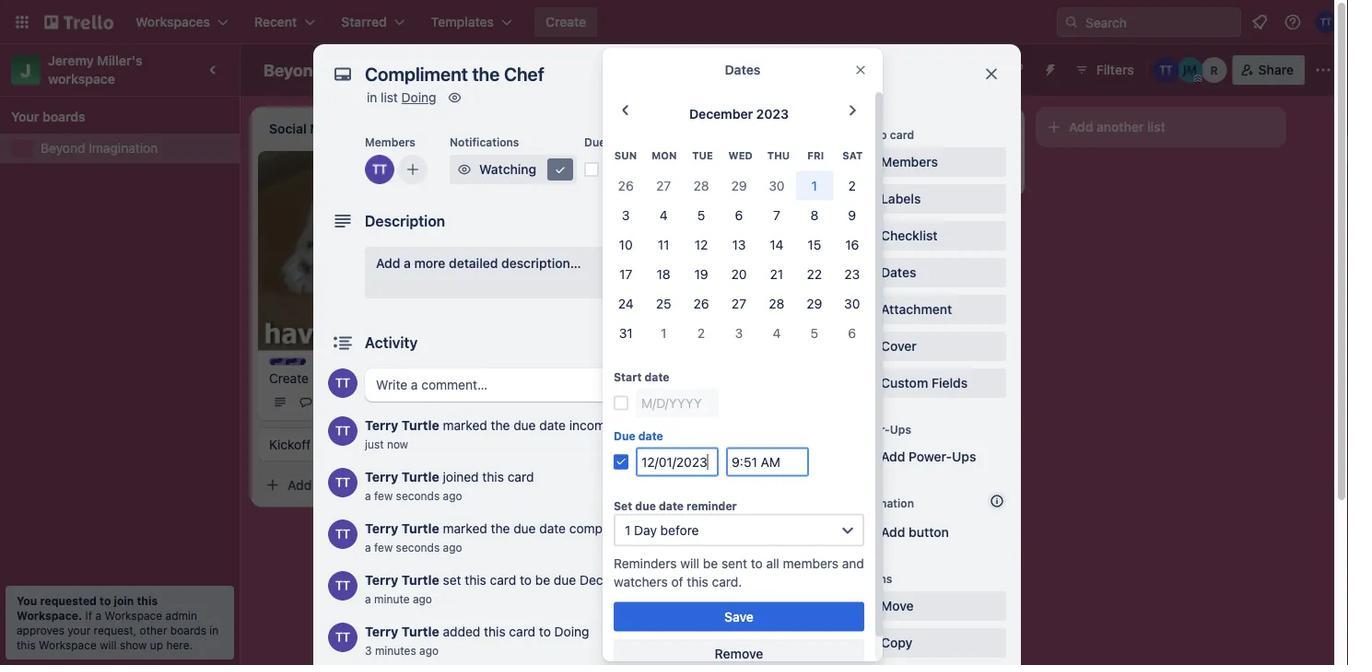 Task type: vqa. For each thing, say whether or not it's contained in the screenshot.


Task type: describe. For each thing, give the bounding box(es) containing it.
card inside terry turtle joined this card a few seconds ago
[[508, 470, 534, 485]]

26 for bottom 26 'button'
[[694, 296, 709, 311]]

chef
[[629, 212, 657, 227]]

a inside terry turtle marked the due date complete a few seconds ago
[[365, 541, 371, 554]]

0 horizontal spatial dates
[[725, 62, 761, 77]]

10 button
[[607, 230, 645, 259]]

add a card for "add a card" button to the right
[[811, 167, 877, 183]]

will inside reminders will be sent to all members and watchers of this card.
[[681, 556, 700, 571]]

0 vertical spatial 4
[[660, 207, 668, 222]]

if
[[85, 609, 92, 622]]

1 inside 'checkbox'
[[577, 237, 582, 250]]

workspace visible image
[[474, 63, 489, 77]]

description
[[365, 212, 445, 230]]

11
[[658, 237, 670, 252]]

0 vertical spatial 6
[[735, 207, 743, 222]]

set
[[614, 500, 633, 513]]

1 right sun
[[641, 162, 647, 177]]

25 button
[[645, 289, 683, 318]]

dates inside button
[[881, 265, 917, 280]]

hide details link
[[739, 328, 835, 358]]

beyond inside text box
[[264, 60, 323, 80]]

seconds inside terry turtle marked the due date complete a few seconds ago
[[396, 541, 440, 554]]

share button
[[1233, 55, 1305, 85]]

12 button
[[683, 230, 720, 259]]

create for create
[[546, 14, 586, 29]]

power-ups
[[852, 423, 912, 436]]

join
[[114, 595, 134, 607]]

to up members link
[[876, 128, 887, 141]]

0 vertical spatial due date
[[584, 136, 633, 148]]

at inside button
[[651, 162, 663, 177]]

add down automation
[[881, 525, 906, 540]]

create for create instagram
[[269, 370, 309, 386]]

2 vertical spatial add a card button
[[258, 471, 465, 500]]

23
[[845, 266, 860, 281]]

Add time text field
[[726, 447, 809, 477]]

1 left day
[[625, 522, 631, 538]]

1 day before
[[625, 522, 699, 538]]

fri
[[808, 150, 824, 162]]

create from template… image for "add a card" button to the middle
[[734, 278, 749, 293]]

dates button
[[852, 258, 1007, 288]]

0 vertical spatial 28
[[694, 178, 709, 193]]

joined
[[443, 470, 479, 485]]

show menu image
[[1315, 61, 1333, 79]]

terry turtle (terryturtle) image left r
[[1154, 57, 1180, 83]]

1 vertical spatial beyond imagination
[[41, 141, 158, 156]]

2 m/d/yyyy text field from the top
[[636, 447, 719, 477]]

0 vertical spatial 2 button
[[834, 171, 871, 200]]

card inside terry turtle set this card to be due dec 1 at 9:51 am a minute ago
[[490, 573, 517, 588]]

0 vertical spatial 26 button
[[607, 171, 645, 200]]

board
[[531, 62, 567, 77]]

1 horizontal spatial 1 button
[[796, 171, 834, 200]]

31 button
[[607, 318, 645, 348]]

boards inside if a workspace admin approves your request, other boards in this workspace will show up here.
[[170, 624, 206, 637]]

1 vertical spatial 4
[[773, 325, 781, 340]]

ago inside terry turtle added this card to doing 3 minutes ago
[[420, 644, 439, 657]]

this inside reminders will be sent to all members and watchers of this card.
[[687, 574, 709, 589]]

1 vertical spatial workspace
[[39, 639, 97, 652]]

this inside if a workspace admin approves your request, other boards in this workspace will show up here.
[[17, 639, 36, 652]]

checklist
[[881, 228, 938, 243]]

add inside button
[[1069, 119, 1094, 135]]

1 down the instagram
[[354, 396, 359, 409]]

dec for dec 1 at 9:51 am
[[614, 162, 638, 177]]

remove
[[715, 646, 764, 661]]

21 button
[[758, 259, 796, 289]]

few inside terry turtle marked the due date complete a few seconds ago
[[374, 541, 393, 554]]

1 vertical spatial 30
[[845, 296, 860, 311]]

0 vertical spatial 28 button
[[683, 171, 720, 200]]

custom fields
[[881, 376, 968, 391]]

a few seconds ago link for marked the due date complete
[[365, 541, 462, 554]]

labels link
[[852, 184, 1007, 214]]

your
[[68, 624, 91, 637]]

more
[[414, 256, 446, 271]]

0 vertical spatial 4 button
[[645, 200, 683, 230]]

17 button
[[607, 259, 645, 289]]

0 vertical spatial 29 button
[[720, 171, 758, 200]]

terry for marked the due date incomplete
[[365, 418, 399, 433]]

0 vertical spatial 5
[[698, 207, 705, 222]]

a inside if a workspace admin approves your request, other boards in this workspace will show up here.
[[95, 609, 101, 622]]

date up before
[[659, 500, 684, 513]]

due inside terry turtle set this card to be due dec 1 at 9:51 am a minute ago
[[554, 573, 576, 588]]

card up members link
[[890, 128, 915, 141]]

add down description…
[[549, 278, 574, 293]]

members inside members link
[[881, 154, 938, 170]]

jeremy miller (jeremymiller198) image
[[1178, 57, 1204, 83]]

watching button
[[450, 155, 577, 184]]

3 for 3 button to the right
[[735, 325, 743, 340]]

r
[[1211, 64, 1219, 77]]

0 vertical spatial 2
[[849, 178, 856, 193]]

dec inside terry turtle set this card to be due dec 1 at 9:51 am a minute ago
[[580, 573, 603, 588]]

fields
[[932, 376, 968, 391]]

1 horizontal spatial 30 button
[[834, 289, 871, 318]]

next month image
[[842, 100, 864, 122]]

1 vertical spatial 1 button
[[645, 318, 683, 348]]

1 vertical spatial 2
[[698, 325, 705, 340]]

0 vertical spatial boards
[[42, 109, 85, 124]]

date inside terry turtle marked the due date incomplete just now
[[540, 418, 566, 433]]

26 for topmost 26 'button'
[[618, 178, 634, 193]]

added
[[443, 625, 481, 640]]

save
[[725, 609, 754, 624]]

1 vertical spatial 28 button
[[758, 289, 796, 318]]

list inside button
[[1148, 119, 1166, 135]]

just
[[365, 438, 384, 451]]

a left more at the top left
[[404, 256, 411, 271]]

workspace.
[[17, 609, 82, 622]]

terry turtle (terryturtle) image up meeting
[[328, 369, 358, 398]]

custom
[[881, 376, 929, 391]]

j
[[21, 59, 31, 81]]

0 horizontal spatial members
[[365, 136, 416, 148]]

1 horizontal spatial 28
[[769, 296, 785, 311]]

add down fri
[[811, 167, 836, 183]]

Search field
[[1079, 8, 1241, 36]]

date right start
[[645, 371, 670, 384]]

terry turtle (terryturtle) image up terry turtle marked the due date incomplete just now
[[465, 391, 487, 413]]

0 horizontal spatial 27
[[656, 178, 671, 193]]

terry turtle set this card to be due dec 1 at 9:51 am a minute ago
[[365, 573, 680, 606]]

reminder
[[687, 500, 737, 513]]

card down meeting
[[326, 477, 353, 493]]

dec 1
[[553, 237, 582, 250]]

add down the kickoff
[[288, 477, 312, 493]]

1 vertical spatial 6 button
[[834, 318, 871, 348]]

0 vertical spatial 30
[[769, 178, 785, 193]]

add inside 'link'
[[881, 449, 906, 465]]

a down sat
[[839, 167, 846, 183]]

this inside terry turtle joined this card a few seconds ago
[[483, 470, 504, 485]]

add a more detailed description…
[[376, 256, 581, 271]]

add to card
[[852, 128, 915, 141]]

tue
[[692, 150, 713, 162]]

cover link
[[852, 332, 1007, 361]]

kickoff meeting
[[269, 437, 363, 452]]

ago inside terry turtle joined this card a few seconds ago
[[443, 489, 462, 502]]

compliment the chef link
[[531, 210, 745, 229]]

create from template… image for bottommost "add a card" button
[[472, 478, 487, 493]]

other
[[140, 624, 167, 637]]

1 vertical spatial 5
[[811, 325, 819, 340]]

sm image down star or unstar board icon
[[446, 88, 464, 107]]

24 button
[[607, 289, 645, 318]]

16 button
[[834, 230, 871, 259]]

automation image
[[1036, 55, 1062, 81]]

sm image for members
[[857, 153, 876, 171]]

sm image for labels
[[857, 190, 876, 208]]

terry turtle (terryturtle) image left add members to card image
[[365, 155, 395, 184]]

0 horizontal spatial 3 button
[[607, 200, 645, 230]]

turtle for marked the due date complete
[[402, 521, 440, 536]]

due right set
[[635, 500, 656, 513]]

mon
[[652, 150, 677, 162]]

admin
[[165, 609, 197, 622]]

7
[[773, 207, 781, 222]]

terry turtle added this card to doing 3 minutes ago
[[365, 625, 590, 657]]

0 horizontal spatial 6 button
[[720, 200, 758, 230]]

this inside you requested to join this workspace.
[[137, 595, 158, 607]]

miller's
[[97, 53, 143, 68]]

date up sun
[[609, 136, 633, 148]]

terry turtle (terryturtle) image up 20
[[726, 232, 749, 254]]

color: purple, title: none image
[[269, 358, 306, 365]]

add left more at the top left
[[376, 256, 400, 271]]

am inside terry turtle set this card to be due dec 1 at 9:51 am a minute ago
[[660, 573, 680, 588]]

1 vertical spatial 29
[[807, 296, 823, 311]]

terry for marked the due date complete
[[365, 521, 399, 536]]

0 horizontal spatial due
[[584, 136, 606, 148]]

save button
[[614, 602, 865, 632]]

a inside terry turtle set this card to be due dec 1 at 9:51 am a minute ago
[[365, 593, 371, 606]]

11 button
[[645, 230, 683, 259]]

the for marked the due date incomplete
[[491, 418, 510, 433]]

attachment button
[[852, 295, 1007, 324]]

0 vertical spatial 5 button
[[683, 200, 720, 230]]

search image
[[1065, 15, 1079, 29]]

1 vertical spatial due date
[[614, 430, 664, 443]]

customize views image
[[588, 61, 606, 79]]

filters button
[[1069, 55, 1140, 85]]

0 vertical spatial workspace
[[105, 609, 162, 622]]

detailed
[[449, 256, 498, 271]]

Board name text field
[[254, 55, 430, 85]]

0 vertical spatial list
[[381, 90, 398, 105]]

attachment
[[881, 302, 952, 317]]

23 button
[[834, 259, 871, 289]]

sat
[[843, 150, 863, 162]]

1 down fri
[[812, 178, 818, 193]]

22 button
[[796, 259, 834, 289]]

12
[[695, 237, 708, 252]]

in inside if a workspace admin approves your request, other boards in this workspace will show up here.
[[210, 624, 219, 637]]

8
[[811, 207, 819, 222]]

1 m/d/yyyy text field from the top
[[636, 388, 719, 418]]

now
[[387, 438, 408, 451]]

24
[[618, 296, 634, 311]]

sm image inside watching button
[[551, 160, 570, 179]]

this inside terry turtle set this card to be due dec 1 at 9:51 am a minute ago
[[465, 573, 487, 588]]

start date
[[614, 371, 670, 384]]

last month image
[[615, 100, 637, 122]]

thinking link
[[531, 170, 745, 188]]

to inside terry turtle set this card to be due dec 1 at 9:51 am a minute ago
[[520, 573, 532, 588]]

board link
[[500, 55, 579, 85]]

incomplete
[[570, 418, 635, 433]]

Write a comment text field
[[365, 369, 837, 402]]

1 horizontal spatial 6
[[848, 325, 857, 340]]

terry turtle (terryturtle) image down meeting
[[328, 468, 358, 498]]

1 horizontal spatial 4 button
[[758, 318, 796, 348]]

description…
[[502, 256, 581, 271]]

doing inside terry turtle added this card to doing 3 minutes ago
[[555, 625, 590, 640]]

2 horizontal spatial add a card button
[[782, 160, 988, 190]]

copy link
[[852, 629, 1007, 658]]

date right incomplete
[[639, 430, 664, 443]]

meeting
[[314, 437, 363, 452]]

add members to card image
[[406, 160, 420, 179]]

add up sat
[[852, 128, 873, 141]]

power- inside 'link'
[[909, 449, 952, 465]]

1 vertical spatial 27
[[732, 296, 747, 311]]

0 vertical spatial power-
[[852, 423, 890, 436]]

turtle for marked the due date incomplete
[[402, 418, 440, 433]]

ups inside 'link'
[[952, 449, 977, 465]]

0 vertical spatial 30 button
[[758, 171, 796, 200]]

a minute ago link
[[365, 593, 432, 606]]

terry turtle (terryturtle) image for added this card to doing
[[328, 623, 358, 653]]

add a card for bottommost "add a card" button
[[288, 477, 353, 493]]

minutes
[[375, 644, 416, 657]]

power ups image
[[1010, 63, 1025, 77]]

1 down create instagram
[[317, 396, 322, 409]]

a down kickoff meeting
[[315, 477, 323, 493]]



Task type: locate. For each thing, give the bounding box(es) containing it.
3 inside terry turtle added this card to doing 3 minutes ago
[[365, 644, 372, 657]]

turtle down now
[[402, 470, 440, 485]]

the inside terry turtle marked the due date incomplete just now
[[491, 418, 510, 433]]

workspace down join
[[105, 609, 162, 622]]

ago right minutes
[[420, 644, 439, 657]]

dec inside dec 1 at 9:51 am button
[[614, 162, 638, 177]]

0 horizontal spatial 5
[[698, 207, 705, 222]]

2 button up 9
[[834, 171, 871, 200]]

star or unstar board image
[[441, 63, 456, 77]]

26 button down 19
[[683, 289, 720, 318]]

marked down terry turtle joined this card a few seconds ago
[[443, 521, 487, 536]]

actions
[[852, 572, 893, 585]]

0 horizontal spatial dec
[[553, 237, 574, 250]]

terry inside terry turtle added this card to doing 3 minutes ago
[[365, 625, 399, 640]]

22
[[807, 266, 822, 281]]

28 button down tue
[[683, 171, 720, 200]]

card left 17
[[588, 278, 615, 293]]

0 vertical spatial 27 button
[[645, 171, 683, 200]]

1 vertical spatial am
[[660, 573, 680, 588]]

turtle inside terry turtle set this card to be due dec 1 at 9:51 am a minute ago
[[402, 573, 440, 588]]

1 horizontal spatial 2 button
[[834, 171, 871, 200]]

0 vertical spatial am
[[696, 162, 716, 177]]

thoughts thinking
[[531, 159, 600, 186]]

am left wed
[[696, 162, 716, 177]]

sm image inside watching button
[[455, 160, 474, 179]]

few inside terry turtle joined this card a few seconds ago
[[374, 489, 393, 502]]

28
[[694, 178, 709, 193], [769, 296, 785, 311]]

1 vertical spatial 26
[[694, 296, 709, 311]]

start
[[614, 371, 642, 384]]

here.
[[166, 639, 193, 652]]

9:51 inside terry turtle set this card to be due dec 1 at 9:51 am a minute ago
[[631, 573, 657, 588]]

sm image for move
[[857, 597, 876, 616]]

0 vertical spatial few
[[374, 489, 393, 502]]

6 left cover
[[848, 325, 857, 340]]

in right 'other'
[[210, 624, 219, 637]]

turtle for set this card to be due dec 1 at 9:51 am
[[402, 573, 440, 588]]

add another list
[[1069, 119, 1166, 135]]

rubyanndersson (rubyanndersson) image
[[1202, 57, 1228, 83]]

turtle inside terry turtle marked the due date incomplete just now
[[402, 418, 440, 433]]

0 horizontal spatial 1 button
[[645, 318, 683, 348]]

1 down 25 button
[[661, 325, 667, 340]]

1 horizontal spatial 27 button
[[720, 289, 758, 318]]

0 horizontal spatial 9:51
[[631, 573, 657, 588]]

this right join
[[137, 595, 158, 607]]

0 horizontal spatial at
[[616, 573, 628, 588]]

imagination inside text box
[[327, 60, 421, 80]]

1 vertical spatial power-
[[909, 449, 952, 465]]

sm image down notifications in the top left of the page
[[455, 160, 474, 179]]

hide details
[[750, 335, 824, 350]]

create instagram link
[[269, 369, 483, 388]]

0 vertical spatial 1 button
[[796, 171, 834, 200]]

due
[[514, 418, 536, 433], [635, 500, 656, 513], [514, 521, 536, 536], [554, 573, 576, 588]]

watching
[[479, 162, 537, 177]]

dec right 'mark due date as complete' checkbox on the left top of page
[[614, 162, 638, 177]]

sm image for copy
[[857, 634, 876, 653]]

due inside terry turtle marked the due date complete a few seconds ago
[[514, 521, 536, 536]]

terry turtle (terryturtle) image left minute
[[328, 572, 358, 601]]

am inside button
[[696, 162, 716, 177]]

3 for left 3 button
[[622, 207, 630, 222]]

1 horizontal spatial 29 button
[[796, 289, 834, 318]]

1 vertical spatial beyond
[[41, 141, 85, 156]]

beyond imagination up in list doing at left top
[[264, 60, 421, 80]]

custom fields button
[[852, 374, 1007, 393]]

2 down sat
[[849, 178, 856, 193]]

1 horizontal spatial dates
[[881, 265, 917, 280]]

26 down 19 button
[[694, 296, 709, 311]]

move link
[[852, 592, 1007, 621]]

sm image for watching
[[455, 160, 474, 179]]

requested
[[40, 595, 97, 607]]

0 horizontal spatial be
[[535, 573, 550, 588]]

open information menu image
[[1284, 13, 1303, 31]]

add button button
[[852, 518, 1007, 548]]

9 button
[[834, 200, 871, 230]]

create from template… image up terry turtle marked the due date complete a few seconds ago
[[472, 478, 487, 493]]

m/d/yyyy text field up the set due date reminder
[[636, 447, 719, 477]]

0 horizontal spatial beyond imagination
[[41, 141, 158, 156]]

in
[[367, 90, 377, 105], [210, 624, 219, 637]]

1 horizontal spatial 28 button
[[758, 289, 796, 318]]

1 a few seconds ago link from the top
[[365, 489, 462, 502]]

create inside the create button
[[546, 14, 586, 29]]

sm image right 9
[[857, 190, 876, 208]]

the for marked the due date complete
[[491, 521, 510, 536]]

turtle inside terry turtle joined this card a few seconds ago
[[402, 470, 440, 485]]

sun
[[615, 150, 637, 162]]

1 vertical spatial will
[[100, 639, 117, 652]]

create inside create instagram link
[[269, 370, 309, 386]]

seconds up a minute ago link
[[396, 541, 440, 554]]

date left incomplete
[[540, 418, 566, 433]]

the inside terry turtle marked the due date complete a few seconds ago
[[491, 521, 510, 536]]

your
[[11, 109, 39, 124]]

marked for marked the due date complete
[[443, 521, 487, 536]]

turtle down terry turtle joined this card a few seconds ago
[[402, 521, 440, 536]]

sm image for cover
[[857, 337, 876, 356]]

1 few from the top
[[374, 489, 393, 502]]

december
[[690, 106, 753, 122]]

2 a few seconds ago link from the top
[[365, 541, 462, 554]]

imagination
[[327, 60, 421, 80], [89, 141, 158, 156]]

card.
[[712, 574, 742, 589]]

3 left minutes
[[365, 644, 372, 657]]

1 horizontal spatial 5
[[811, 325, 819, 340]]

due inside terry turtle marked the due date incomplete just now
[[514, 418, 536, 433]]

to inside reminders will be sent to all members and watchers of this card.
[[751, 556, 763, 571]]

14
[[770, 237, 784, 252]]

1 vertical spatial 29 button
[[796, 289, 834, 318]]

terry for joined this card
[[365, 470, 399, 485]]

19
[[695, 266, 709, 281]]

reminders
[[614, 556, 677, 571]]

4
[[660, 207, 668, 222], [773, 325, 781, 340]]

3 terry from the top
[[365, 521, 399, 536]]

complete
[[570, 521, 625, 536]]

create up board
[[546, 14, 586, 29]]

create from template… image for "add a card" button to the right
[[996, 168, 1010, 183]]

29 button
[[720, 171, 758, 200], [796, 289, 834, 318]]

due up 'mark due date as complete' checkbox on the left top of page
[[584, 136, 606, 148]]

20 button
[[720, 259, 758, 289]]

0 vertical spatial 26
[[618, 178, 634, 193]]

1 horizontal spatial 26
[[694, 296, 709, 311]]

30 down thu
[[769, 178, 785, 193]]

1 vertical spatial seconds
[[396, 541, 440, 554]]

1 vertical spatial 26 button
[[683, 289, 720, 318]]

be inside reminders will be sent to all members and watchers of this card.
[[703, 556, 718, 571]]

create button
[[535, 7, 597, 37]]

sm image inside "checklist" link
[[857, 227, 876, 245]]

5 up 12
[[698, 207, 705, 222]]

ups up the add power-ups
[[890, 423, 912, 436]]

terry inside terry turtle set this card to be due dec 1 at 9:51 am a minute ago
[[365, 573, 399, 588]]

29 button down wed
[[720, 171, 758, 200]]

0 horizontal spatial beyond
[[41, 141, 85, 156]]

few down just now link
[[374, 489, 393, 502]]

9:51
[[666, 162, 692, 177], [631, 573, 657, 588]]

a right if
[[95, 609, 101, 622]]

beyond imagination inside text box
[[264, 60, 421, 80]]

0 notifications image
[[1249, 11, 1271, 33]]

card down sat
[[850, 167, 877, 183]]

29 down wed
[[731, 178, 747, 193]]

compliment
[[531, 212, 603, 227]]

a few seconds ago link
[[365, 489, 462, 502], [365, 541, 462, 554]]

turtle for joined this card
[[402, 470, 440, 485]]

4 turtle from the top
[[402, 573, 440, 588]]

0 horizontal spatial ups
[[890, 423, 912, 436]]

a inside terry turtle joined this card a few seconds ago
[[365, 489, 371, 502]]

dates up december 2023
[[725, 62, 761, 77]]

None text field
[[356, 57, 964, 90]]

terry turtle (terryturtle) image inside primary element
[[1315, 11, 1338, 33]]

all
[[766, 556, 780, 571]]

sent
[[722, 556, 748, 571]]

marked for marked the due date incomplete
[[443, 418, 487, 433]]

1 vertical spatial be
[[535, 573, 550, 588]]

workspace
[[105, 609, 162, 622], [39, 639, 97, 652]]

1 horizontal spatial 3 button
[[720, 318, 758, 348]]

sm image inside the labels "link"
[[857, 190, 876, 208]]

to left join
[[100, 595, 111, 607]]

15
[[808, 237, 822, 252]]

at down reminders
[[616, 573, 628, 588]]

30 button down "23"
[[834, 289, 871, 318]]

dec for dec 1
[[553, 237, 574, 250]]

turtle for added this card to doing
[[402, 625, 440, 640]]

a few seconds ago link down joined
[[365, 489, 462, 502]]

this right joined
[[483, 470, 504, 485]]

color: bold red, title: "thoughts" element
[[531, 159, 600, 172]]

card inside terry turtle added this card to doing 3 minutes ago
[[509, 625, 536, 640]]

4 button
[[645, 200, 683, 230], [758, 318, 796, 348]]

0 vertical spatial beyond imagination
[[264, 60, 421, 80]]

checklist link
[[852, 221, 1007, 251]]

1 vertical spatial create
[[269, 370, 309, 386]]

terry turtle (terryturtle) image
[[1315, 11, 1338, 33], [726, 232, 749, 254], [328, 369, 358, 398], [465, 391, 487, 413], [328, 417, 358, 446], [328, 468, 358, 498]]

0 horizontal spatial doing
[[402, 90, 436, 105]]

0 horizontal spatial create from template… image
[[472, 478, 487, 493]]

28 down 21 button on the top of page
[[769, 296, 785, 311]]

sm image inside members link
[[857, 153, 876, 171]]

workspace
[[48, 71, 115, 87]]

18
[[657, 266, 671, 281]]

7 button
[[758, 200, 796, 230]]

turtle up now
[[402, 418, 440, 433]]

0 vertical spatial in
[[367, 90, 377, 105]]

few up minute
[[374, 541, 393, 554]]

at
[[651, 162, 663, 177], [616, 573, 628, 588]]

seconds inside terry turtle joined this card a few seconds ago
[[396, 489, 440, 502]]

members
[[365, 136, 416, 148], [881, 154, 938, 170]]

card down terry turtle set this card to be due dec 1 at 9:51 am a minute ago
[[509, 625, 536, 640]]

terry for added this card to doing
[[365, 625, 399, 640]]

M/D/YYYY text field
[[636, 388, 719, 418], [636, 447, 719, 477]]

imagination up in list doing at left top
[[327, 60, 421, 80]]

1 button down '25'
[[645, 318, 683, 348]]

m/d/yyyy text field down start date
[[636, 388, 719, 418]]

0 vertical spatial be
[[703, 556, 718, 571]]

0 horizontal spatial 27 button
[[645, 171, 683, 200]]

0 horizontal spatial imagination
[[89, 141, 158, 156]]

date inside terry turtle marked the due date complete a few seconds ago
[[540, 521, 566, 536]]

dec left watchers
[[580, 573, 603, 588]]

26 down sun
[[618, 178, 634, 193]]

to down terry turtle marked the due date complete a few seconds ago
[[520, 573, 532, 588]]

20
[[731, 266, 747, 281]]

0 horizontal spatial 26 button
[[607, 171, 645, 200]]

a few seconds ago link for joined this card
[[365, 489, 462, 502]]

2023
[[757, 106, 789, 122]]

will up of
[[681, 556, 700, 571]]

request,
[[94, 624, 137, 637]]

ago down joined
[[443, 489, 462, 502]]

button
[[909, 525, 949, 540]]

terry turtle (terryturtle) image left just
[[328, 417, 358, 446]]

0 vertical spatial marked
[[443, 418, 487, 433]]

the up terry turtle joined this card a few seconds ago
[[491, 418, 510, 433]]

1 vertical spatial doing
[[555, 625, 590, 640]]

3
[[622, 207, 630, 222], [735, 325, 743, 340], [365, 644, 372, 657]]

2 vertical spatial the
[[491, 521, 510, 536]]

terry inside terry turtle marked the due date incomplete just now
[[365, 418, 399, 433]]

1 seconds from the top
[[396, 489, 440, 502]]

0 horizontal spatial will
[[100, 639, 117, 652]]

5 terry from the top
[[365, 625, 399, 640]]

turtle inside terry turtle added this card to doing 3 minutes ago
[[402, 625, 440, 640]]

1 horizontal spatial 26 button
[[683, 289, 720, 318]]

0 vertical spatial dates
[[725, 62, 761, 77]]

sm image left copy
[[857, 634, 876, 653]]

ago right minute
[[413, 593, 432, 606]]

9:51 inside button
[[666, 162, 692, 177]]

date
[[609, 136, 633, 148], [645, 371, 670, 384], [540, 418, 566, 433], [639, 430, 664, 443], [659, 500, 684, 513], [540, 521, 566, 536]]

28 down tue
[[694, 178, 709, 193]]

create from template… image
[[996, 168, 1010, 183], [734, 278, 749, 293], [472, 478, 487, 493]]

1 horizontal spatial 29
[[807, 296, 823, 311]]

1 horizontal spatial due
[[614, 430, 636, 443]]

17
[[620, 266, 633, 281]]

1 horizontal spatial create from template… image
[[734, 278, 749, 293]]

1 vertical spatial 2 button
[[683, 318, 720, 348]]

1 vertical spatial add a card button
[[520, 271, 726, 301]]

1 turtle from the top
[[402, 418, 440, 433]]

3 button up "10" on the top of the page
[[607, 200, 645, 230]]

0 horizontal spatial 3
[[365, 644, 372, 657]]

2
[[849, 178, 856, 193], [698, 325, 705, 340]]

2 few from the top
[[374, 541, 393, 554]]

sm image inside cover link
[[857, 337, 876, 356]]

3 turtle from the top
[[402, 521, 440, 536]]

3 minutes ago link
[[365, 644, 439, 657]]

imagination down your boards with 1 items element
[[89, 141, 158, 156]]

27 down 20 button
[[732, 296, 747, 311]]

0 vertical spatial beyond
[[264, 60, 323, 80]]

marked inside terry turtle marked the due date incomplete just now
[[443, 418, 487, 433]]

1 horizontal spatial doing
[[555, 625, 590, 640]]

at inside terry turtle set this card to be due dec 1 at 9:51 am a minute ago
[[616, 573, 628, 588]]

due date up sun
[[584, 136, 633, 148]]

sm image up "23"
[[857, 227, 876, 245]]

0 horizontal spatial 29
[[731, 178, 747, 193]]

to down terry turtle set this card to be due dec 1 at 9:51 am a minute ago
[[539, 625, 551, 640]]

0 vertical spatial due
[[584, 136, 606, 148]]

1 horizontal spatial am
[[696, 162, 716, 177]]

30 button up 7
[[758, 171, 796, 200]]

marked inside terry turtle marked the due date complete a few seconds ago
[[443, 521, 487, 536]]

4 terry from the top
[[365, 573, 399, 588]]

Dec 1 checkbox
[[531, 232, 587, 254]]

back to home image
[[44, 7, 113, 37]]

will inside if a workspace admin approves your request, other boards in this workspace will show up here.
[[100, 639, 117, 652]]

copy
[[881, 636, 913, 651]]

27
[[656, 178, 671, 193], [732, 296, 747, 311]]

0 vertical spatial imagination
[[327, 60, 421, 80]]

1 horizontal spatial 3
[[622, 207, 630, 222]]

2 terry from the top
[[365, 470, 399, 485]]

primary element
[[0, 0, 1349, 44]]

a up a minute ago link
[[365, 541, 371, 554]]

terry turtle (terryturtle) image
[[1154, 57, 1180, 83], [365, 155, 395, 184], [328, 520, 358, 549], [328, 572, 358, 601], [328, 623, 358, 653]]

be
[[703, 556, 718, 571], [535, 573, 550, 588]]

1 vertical spatial 30 button
[[834, 289, 871, 318]]

1 horizontal spatial in
[[367, 90, 377, 105]]

1 inside terry turtle set this card to be due dec 1 at 9:51 am a minute ago
[[607, 573, 613, 588]]

boards down the admin
[[170, 624, 206, 637]]

2 vertical spatial dec
[[580, 573, 603, 588]]

13 button
[[720, 230, 758, 259]]

be down terry turtle marked the due date complete a few seconds ago
[[535, 573, 550, 588]]

2 turtle from the top
[[402, 470, 440, 485]]

0 vertical spatial will
[[681, 556, 700, 571]]

0 vertical spatial m/d/yyyy text field
[[636, 388, 719, 418]]

1 horizontal spatial dec
[[580, 573, 603, 588]]

1 terry from the top
[[365, 418, 399, 433]]

29
[[731, 178, 747, 193], [807, 296, 823, 311]]

a down dec 1 on the top left of the page
[[577, 278, 584, 293]]

add a card button
[[782, 160, 988, 190], [520, 271, 726, 301], [258, 471, 465, 500]]

to left all
[[751, 556, 763, 571]]

am
[[696, 162, 716, 177], [660, 573, 680, 588]]

sm image
[[857, 153, 876, 171], [455, 160, 474, 179], [857, 227, 876, 245], [857, 634, 876, 653]]

boards right your
[[42, 109, 85, 124]]

dec inside dec 1 'checkbox'
[[553, 237, 574, 250]]

Mark due date as complete checkbox
[[584, 162, 599, 177]]

terry inside terry turtle joined this card a few seconds ago
[[365, 470, 399, 485]]

reminders will be sent to all members and watchers of this card.
[[614, 556, 865, 589]]

turtle inside terry turtle marked the due date complete a few seconds ago
[[402, 521, 440, 536]]

to inside you requested to join this workspace.
[[100, 595, 111, 607]]

sm image inside the copy link
[[857, 634, 876, 653]]

28 button
[[683, 171, 720, 200], [758, 289, 796, 318]]

1 left watchers
[[607, 573, 613, 588]]

this inside terry turtle added this card to doing 3 minutes ago
[[484, 625, 506, 640]]

add power-ups link
[[852, 442, 1007, 472]]

sm image inside move link
[[857, 597, 876, 616]]

dec down compliment
[[553, 237, 574, 250]]

1 vertical spatial 27 button
[[720, 289, 758, 318]]

0 vertical spatial 29
[[731, 178, 747, 193]]

doing up add members to card image
[[402, 90, 436, 105]]

2 button down 19 button
[[683, 318, 720, 348]]

sm image down add to card
[[857, 153, 876, 171]]

to inside terry turtle added this card to doing 3 minutes ago
[[539, 625, 551, 640]]

5
[[698, 207, 705, 222], [811, 325, 819, 340]]

your boards with 1 items element
[[11, 106, 219, 128]]

the
[[606, 212, 626, 227], [491, 418, 510, 433], [491, 521, 510, 536]]

1 horizontal spatial 5 button
[[796, 318, 834, 348]]

turtle
[[402, 418, 440, 433], [402, 470, 440, 485], [402, 521, 440, 536], [402, 573, 440, 588], [402, 625, 440, 640]]

1 horizontal spatial workspace
[[105, 609, 162, 622]]

kickoff meeting link
[[269, 435, 483, 454]]

ago inside terry turtle set this card to be due dec 1 at 9:51 am a minute ago
[[413, 593, 432, 606]]

2 marked from the top
[[443, 521, 487, 536]]

0 horizontal spatial list
[[381, 90, 398, 105]]

turtle up a minute ago link
[[402, 573, 440, 588]]

8 button
[[796, 200, 834, 230]]

am down reminders
[[660, 573, 680, 588]]

1 marked from the top
[[443, 418, 487, 433]]

you
[[17, 595, 37, 607]]

card down terry turtle marked the due date incomplete just now
[[508, 470, 534, 485]]

1
[[641, 162, 647, 177], [812, 178, 818, 193], [577, 237, 582, 250], [661, 325, 667, 340], [317, 396, 322, 409], [354, 396, 359, 409], [625, 522, 631, 538], [607, 573, 613, 588]]

14 button
[[758, 230, 796, 259]]

up
[[150, 639, 163, 652]]

due date
[[584, 136, 633, 148], [614, 430, 664, 443]]

ago inside terry turtle marked the due date complete a few seconds ago
[[443, 541, 462, 554]]

terry turtle (terryturtle) image right open information menu image
[[1315, 11, 1338, 33]]

dates down checklist
[[881, 265, 917, 280]]

terry turtle (terryturtle) image for set this card to be due dec 1 at 9:51 am
[[328, 572, 358, 601]]

9
[[848, 207, 857, 222]]

terry turtle (terryturtle) image for marked the due date complete
[[328, 520, 358, 549]]

0 horizontal spatial workspace
[[39, 639, 97, 652]]

the up "10" on the top of the page
[[606, 212, 626, 227]]

2 horizontal spatial dec
[[614, 162, 638, 177]]

0 vertical spatial ups
[[890, 423, 912, 436]]

in list doing
[[367, 90, 436, 105]]

your boards
[[11, 109, 85, 124]]

1 vertical spatial due
[[614, 430, 636, 443]]

be inside terry turtle set this card to be due dec 1 at 9:51 am a minute ago
[[535, 573, 550, 588]]

the inside compliment the chef link
[[606, 212, 626, 227]]

0 vertical spatial seconds
[[396, 489, 440, 502]]

close popover image
[[854, 63, 868, 77]]

notifications
[[450, 136, 519, 148]]

add a card for "add a card" button to the middle
[[549, 278, 615, 293]]

sm image for checklist
[[857, 227, 876, 245]]

5 turtle from the top
[[402, 625, 440, 640]]

december 2023
[[690, 106, 789, 122]]

terry inside terry turtle marked the due date complete a few seconds ago
[[365, 521, 399, 536]]

terry for set this card to be due dec 1 at 9:51 am
[[365, 573, 399, 588]]

1 vertical spatial marked
[[443, 521, 487, 536]]

1 vertical spatial 28
[[769, 296, 785, 311]]

cover
[[881, 339, 917, 354]]

1 horizontal spatial add a card
[[549, 278, 615, 293]]

details
[[782, 335, 824, 350]]

instagram
[[312, 370, 372, 386]]

add down power-ups
[[881, 449, 906, 465]]

0 horizontal spatial 26
[[618, 178, 634, 193]]

sm image
[[446, 88, 464, 107], [551, 160, 570, 179], [857, 190, 876, 208], [857, 337, 876, 356], [857, 597, 876, 616]]

0 vertical spatial 6 button
[[720, 200, 758, 230]]

1 horizontal spatial at
[[651, 162, 663, 177]]

terry turtle marked the due date incomplete just now
[[365, 418, 635, 451]]

1 horizontal spatial members
[[881, 154, 938, 170]]

0 horizontal spatial 2
[[698, 325, 705, 340]]

0 horizontal spatial 4 button
[[645, 200, 683, 230]]

28 button down 21
[[758, 289, 796, 318]]

share
[[1259, 62, 1294, 77]]

power- down custom
[[852, 423, 890, 436]]

sm image left cover
[[857, 337, 876, 356]]

2 seconds from the top
[[396, 541, 440, 554]]

5 button right hide in the right bottom of the page
[[796, 318, 834, 348]]

0 horizontal spatial add a card button
[[258, 471, 465, 500]]



